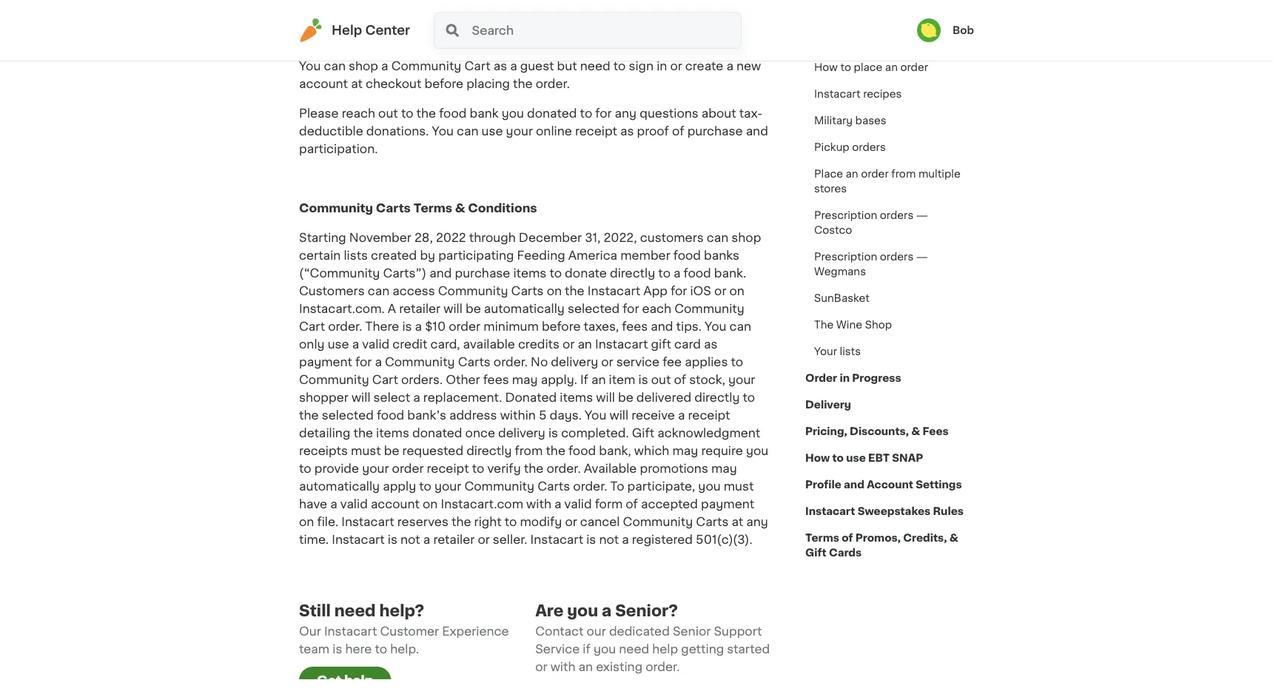 Task type: locate. For each thing, give the bounding box(es) containing it.
as up placing
[[494, 60, 507, 72]]

1 horizontal spatial as
[[621, 125, 634, 137]]

0 horizontal spatial before
[[425, 78, 464, 90]]

1 horizontal spatial fees
[[622, 321, 648, 333]]

order down send a gift through instacart link
[[901, 62, 929, 73]]

out inside please reach out to the food bank you donated to for any questions about tax- deductible donations. you can use your online receipt as proof of purchase and participation.
[[378, 107, 398, 119]]

1 vertical spatial with
[[551, 661, 576, 673]]

0 vertical spatial any
[[615, 107, 637, 119]]

through
[[563, 30, 609, 42], [873, 36, 914, 46], [469, 232, 516, 244]]

orders inside the prescription orders — costco
[[880, 210, 914, 221]]

gift
[[632, 427, 655, 439], [806, 548, 827, 558]]

1 horizontal spatial &
[[912, 427, 921, 437]]

use right only
[[328, 338, 349, 350]]

2 horizontal spatial may
[[712, 463, 737, 475]]

delivery down within
[[498, 427, 546, 439]]

— down prescription orders — costco link
[[917, 252, 929, 262]]

in
[[485, 30, 496, 42], [657, 60, 668, 72], [840, 373, 850, 384]]

wine
[[837, 320, 863, 330]]

0 vertical spatial out
[[378, 107, 398, 119]]

1 vertical spatial account
[[371, 498, 420, 510]]

0 vertical spatial need
[[580, 60, 611, 72]]

before
[[425, 78, 464, 90], [542, 321, 581, 333]]

place an order from multiple stores
[[815, 169, 961, 194]]

1 horizontal spatial payment
[[701, 498, 755, 510]]

for
[[596, 107, 612, 119], [671, 285, 687, 297], [623, 303, 639, 315], [356, 356, 372, 368]]

0 vertical spatial from
[[892, 169, 916, 179]]

0 horizontal spatial lists
[[344, 250, 368, 261]]

0 vertical spatial at
[[351, 78, 363, 90]]

can down bank
[[457, 125, 479, 137]]

0 horizontal spatial not
[[401, 534, 420, 546]]

items down select
[[376, 427, 409, 439]]

1 vertical spatial —
[[917, 252, 929, 262]]

gift up fee
[[651, 338, 672, 350]]

multiple
[[919, 169, 961, 179]]

out inside starting november 28, 2022 through december 31, 2022, customers can shop certain lists created by participating feeding america member food banks ("community carts") and purchase items to donate directly to a food bank. customers can access community carts on the instacart app for ios or on instacart.com. a retailer will be automatically selected for each community cart order. there is a $10 order minimum before taxes, fees and tips. you can only use a valid credit card, available credits or an instacart gift card as payment for a community carts order. no delivery or service fee applies to community cart orders. other fees may apply. if an item is out of stock, your shopper will select a replacement. donated items will be delivered directly to the selected food bank's address within 5 days. you will receive a receipt detailing the items donated once delivery is completed. gift acknowledgment receipts must be requested directly from the food bank, which may require you to provide your order receipt to verify the order. available promotions may automatically apply to your community carts order. to participate, you must have a valid account on instacart.com with a valid form of accepted payment on file. instacart reserves the right to modify or cancel community carts at any time. instacart is not a retailer or seller. instacart is not a registered 501(c)(3).
[[652, 374, 671, 386]]

account inside the you can shop a community cart as a guest but need to sign in or create a new account at checkout before placing the order.
[[299, 78, 348, 90]]

1 horizontal spatial in
[[657, 60, 668, 72]]

2 prescription from the top
[[815, 252, 878, 262]]

instacart.com
[[441, 498, 524, 510]]

& left the fees
[[912, 427, 921, 437]]

2 vertical spatial as
[[704, 338, 718, 350]]

food down select
[[377, 410, 404, 421]]

1 vertical spatial how
[[806, 453, 830, 464]]

applies
[[685, 356, 728, 368]]

not down cancel
[[599, 534, 619, 546]]

1 horizontal spatial before
[[542, 321, 581, 333]]

1 vertical spatial must
[[724, 481, 754, 492]]

0 vertical spatial how
[[815, 62, 838, 73]]

receipt up acknowledgment
[[688, 410, 731, 421]]

pricing, discounts, & fees link
[[806, 418, 949, 445]]

a left the guest
[[510, 60, 517, 72]]

before inside the you can shop a community cart as a guest but need to sign in or create a new account at checkout before placing the order.
[[425, 78, 464, 90]]

1 vertical spatial need
[[335, 603, 376, 619]]

0 horizontal spatial may
[[512, 374, 538, 386]]

order inside place an order from multiple stores
[[861, 169, 889, 179]]

the inside the you can shop a community cart as a guest but need to sign in or create a new account at checkout before placing the order.
[[513, 78, 533, 90]]

sunbasket
[[815, 293, 870, 304]]

be up apply
[[384, 445, 400, 457]]

your lists link
[[806, 338, 870, 365]]

1 vertical spatial as
[[621, 125, 634, 137]]

delivery
[[551, 356, 599, 368], [498, 427, 546, 439]]

to inside the how to use ebt snap link
[[833, 453, 844, 464]]

fees right other
[[483, 374, 509, 386]]

but
[[557, 60, 577, 72]]

a down reserves
[[423, 534, 430, 546]]

of inside terms of promos, credits, & gift cards
[[842, 533, 853, 544]]

your
[[815, 347, 838, 357]]

need down dedicated
[[619, 644, 650, 655]]

out up delivered
[[652, 374, 671, 386]]

to
[[611, 481, 625, 492]]

0 vertical spatial terms
[[414, 202, 453, 214]]

order up card,
[[449, 321, 481, 333]]

how up "profile"
[[806, 453, 830, 464]]

food
[[439, 107, 467, 119], [674, 250, 701, 261], [684, 267, 712, 279], [377, 410, 404, 421], [569, 445, 596, 457]]

will
[[444, 303, 463, 315], [352, 392, 371, 404], [596, 392, 615, 404], [610, 410, 629, 421]]

and down by
[[430, 267, 452, 279]]

0 horizontal spatial gift
[[632, 427, 655, 439]]

as left proof
[[621, 125, 634, 137]]

— down multiple
[[917, 210, 929, 221]]

retailer down reserves
[[434, 534, 475, 546]]

prescription up wegmans
[[815, 252, 878, 262]]

0 vertical spatial selected
[[568, 303, 620, 315]]

valid
[[362, 338, 390, 350], [341, 498, 368, 510], [565, 498, 592, 510]]

prescription inside prescription orders — wegmans
[[815, 252, 878, 262]]

with up modify
[[527, 498, 552, 510]]

a right send
[[844, 36, 850, 46]]

1 horizontal spatial be
[[466, 303, 481, 315]]

your lists
[[815, 347, 861, 357]]

0 horizontal spatial be
[[384, 445, 400, 457]]

your inside please reach out to the food bank you donated to for any questions about tax- deductible donations. you can use your online receipt as proof of purchase and participation.
[[506, 125, 533, 137]]

donated
[[505, 392, 557, 404]]

of up cards
[[842, 533, 853, 544]]

28,
[[415, 232, 433, 244]]

need up here
[[335, 603, 376, 619]]

1 — from the top
[[917, 210, 929, 221]]

2 vertical spatial directly
[[467, 445, 512, 457]]

terms up cards
[[806, 533, 840, 544]]

have
[[299, 498, 327, 510]]

1 vertical spatial terms
[[806, 533, 840, 544]]

before up credits
[[542, 321, 581, 333]]

you inside the you can shop a community cart as a guest but need to sign in or create a new account at checkout before placing the order.
[[299, 60, 321, 72]]

tax-
[[740, 107, 763, 119]]

or down service
[[536, 661, 548, 673]]

can down help
[[324, 60, 346, 72]]

0 vertical spatial orders
[[853, 142, 886, 153]]

0 horizontal spatial automatically
[[299, 481, 380, 492]]

bank
[[470, 107, 499, 119]]

questions
[[640, 107, 699, 119]]

rules
[[933, 507, 964, 517]]

0 vertical spatial in
[[485, 30, 496, 42]]

a left $10
[[415, 321, 422, 333]]

account up please
[[299, 78, 348, 90]]

donated inside starting november 28, 2022 through december 31, 2022, customers can shop certain lists created by participating feeding america member food banks ("community carts") and purchase items to donate directly to a food bank. customers can access community carts on the instacart app for ios or on instacart.com. a retailer will be automatically selected for each community cart order. there is a $10 order minimum before taxes, fees and tips. you can only use a valid credit card, available credits or an instacart gift card as payment for a community carts order. no delivery or service fee applies to community cart orders. other fees may apply. if an item is out of stock, your shopper will select a replacement. donated items will be delivered directly to the selected food bank's address within 5 days. you will receive a receipt detailing the items donated once delivery is completed. gift acknowledgment receipts must be requested directly from the food bank, which may require you to provide your order receipt to verify the order. available promotions may automatically apply to your community carts order. to participate, you must have a valid account on instacart.com with a valid form of accepted payment on file. instacart reserves the right to modify or cancel community carts at any time. instacart is not a retailer or seller. instacart is not a registered 501(c)(3).
[[413, 427, 462, 439]]

to right here
[[375, 644, 387, 655]]

1 vertical spatial &
[[912, 427, 921, 437]]

& inside 'link'
[[912, 427, 921, 437]]

1 vertical spatial use
[[328, 338, 349, 350]]

in inside the you can shop a community cart as a guest but need to sign in or create a new account at checkout before placing the order.
[[657, 60, 668, 72]]

tips.
[[677, 321, 702, 333]]

prescription orders — wegmans
[[815, 252, 929, 277]]

service
[[617, 356, 660, 368]]

pickup orders
[[815, 142, 886, 153]]

account
[[867, 480, 914, 490]]

your
[[506, 125, 533, 137], [729, 374, 756, 386], [362, 463, 389, 475], [435, 481, 462, 492]]

the left right
[[452, 516, 471, 528]]

2 horizontal spatial need
[[619, 644, 650, 655]]

the down days.
[[546, 445, 566, 457]]

select
[[374, 392, 410, 404]]

a left "shareable"
[[612, 30, 619, 42]]

5
[[539, 410, 547, 421]]

the wine shop link
[[806, 312, 901, 338]]

—
[[917, 210, 929, 221], [917, 252, 929, 262]]

1 horizontal spatial from
[[892, 169, 916, 179]]

the
[[815, 320, 834, 330]]

0 vertical spatial donated
[[527, 107, 577, 119]]

need inside still need help? our instacart customer experience team is here to help.
[[335, 603, 376, 619]]

0 horizontal spatial receipt
[[427, 463, 469, 475]]

1 vertical spatial fees
[[483, 374, 509, 386]]

wegmans
[[815, 267, 866, 277]]

2 horizontal spatial directly
[[695, 392, 740, 404]]

you inside please reach out to the food bank you donated to for any questions about tax- deductible donations. you can use your online receipt as proof of purchase and participation.
[[502, 107, 524, 119]]

food inside please reach out to the food bank you donated to for any questions about tax- deductible donations. you can use your online receipt as proof of purchase and participation.
[[439, 107, 467, 119]]

0 vertical spatial account
[[299, 78, 348, 90]]

1 horizontal spatial gift
[[853, 36, 871, 46]]

1 horizontal spatial use
[[482, 125, 503, 137]]

use inside please reach out to the food bank you donated to for any questions about tax- deductible donations. you can use your online receipt as proof of purchase and participation.
[[482, 125, 503, 137]]

pricing, discounts, & fees
[[806, 427, 949, 437]]

no
[[531, 356, 548, 368]]

2 vertical spatial &
[[950, 533, 959, 544]]

0 horizontal spatial terms
[[414, 202, 453, 214]]

1 horizontal spatial shop
[[732, 232, 762, 244]]

terms
[[414, 202, 453, 214], [806, 533, 840, 544]]

guest
[[520, 60, 554, 72]]

at up reach
[[351, 78, 363, 90]]

may up promotions
[[673, 445, 699, 457]]

0 horizontal spatial purchase
[[455, 267, 511, 279]]

orders down place an order from multiple stores link
[[880, 210, 914, 221]]

minimum
[[484, 321, 539, 333]]

directly down once
[[467, 445, 512, 457]]

0 horizontal spatial at
[[351, 78, 363, 90]]

use inside the how to use ebt snap link
[[847, 453, 866, 464]]

to down feeding
[[550, 267, 562, 279]]

1 vertical spatial at
[[732, 516, 744, 528]]

1 horizontal spatial gift
[[806, 548, 827, 558]]

0 horizontal spatial through
[[469, 232, 516, 244]]

prescription inside the prescription orders — costco
[[815, 210, 878, 221]]

america
[[569, 250, 618, 261]]

1 vertical spatial donated
[[413, 427, 462, 439]]

a
[[373, 30, 380, 42], [612, 30, 619, 42], [844, 36, 850, 46], [381, 60, 388, 72], [510, 60, 517, 72], [727, 60, 734, 72], [674, 267, 681, 279], [415, 321, 422, 333], [352, 338, 359, 350], [375, 356, 382, 368], [413, 392, 420, 404], [678, 410, 685, 421], [330, 498, 337, 510], [555, 498, 562, 510], [423, 534, 430, 546], [622, 534, 629, 546], [602, 603, 612, 619]]

experience
[[442, 626, 509, 638]]

0 horizontal spatial account
[[299, 78, 348, 90]]

delivery link
[[806, 392, 852, 418]]

2 vertical spatial receipt
[[427, 463, 469, 475]]

31,
[[585, 232, 601, 244]]

donated inside please reach out to the food bank you donated to for any questions about tax- deductible donations. you can use your online receipt as proof of purchase and participation.
[[527, 107, 577, 119]]

1 vertical spatial any
[[747, 516, 769, 528]]

profile and account settings
[[806, 480, 962, 490]]

from inside place an order from multiple stores
[[892, 169, 916, 179]]

2 vertical spatial need
[[619, 644, 650, 655]]

app
[[522, 30, 544, 42]]

send a gift through instacart
[[815, 36, 963, 46]]

2 vertical spatial items
[[376, 427, 409, 439]]

the inside please reach out to the food bank you donated to for any questions about tax- deductible donations. you can use your online receipt as proof of purchase and participation.
[[417, 107, 436, 119]]

will left select
[[352, 392, 371, 404]]

prescription up the costco
[[815, 210, 878, 221]]

to inside 'how to place an order' link
[[841, 62, 852, 73]]

with down service
[[551, 661, 576, 673]]

november
[[349, 232, 412, 244]]

participating
[[439, 250, 514, 261]]

0 horizontal spatial selected
[[322, 410, 374, 421]]

— inside prescription orders — wegmans
[[917, 252, 929, 262]]

0 horizontal spatial need
[[335, 603, 376, 619]]

through inside send a gift through instacart link
[[873, 36, 914, 46]]

may down require
[[712, 463, 737, 475]]

can
[[324, 30, 346, 42], [324, 60, 346, 72], [457, 125, 479, 137], [707, 232, 729, 244], [368, 285, 390, 297], [730, 321, 752, 333]]

1 vertical spatial items
[[560, 392, 593, 404]]

how to place an order link
[[806, 54, 938, 81]]

ios
[[691, 285, 712, 297]]

— inside the prescription orders — costco
[[917, 210, 929, 221]]

new
[[737, 60, 761, 72]]

you down instacart image
[[299, 60, 321, 72]]

an inside are you a senior? contact our dedicated senior support service if you need help getting started or with an existing order.
[[579, 661, 593, 673]]

credits
[[518, 338, 560, 350]]

at up 501(c)(3).
[[732, 516, 744, 528]]

order.
[[536, 78, 570, 90], [328, 321, 362, 333], [494, 356, 528, 368], [547, 463, 581, 475], [573, 481, 608, 492], [646, 661, 680, 673]]

1 vertical spatial purchase
[[455, 267, 511, 279]]

0 vertical spatial directly
[[610, 267, 656, 279]]

— for prescription orders — wegmans
[[917, 252, 929, 262]]

& up 2022 at the top of page
[[455, 202, 466, 214]]

cart inside the you can shop a community cart as a guest but need to sign in or create a new account at checkout before placing the order.
[[465, 60, 491, 72]]

2 vertical spatial use
[[847, 453, 866, 464]]

shop
[[349, 60, 378, 72], [732, 232, 762, 244]]

in left app
[[485, 30, 496, 42]]

1 vertical spatial in
[[657, 60, 668, 72]]

1 horizontal spatial purchase
[[688, 125, 743, 137]]

how
[[815, 62, 838, 73], [806, 453, 830, 464]]

if
[[583, 644, 591, 655]]

to inside the you can shop a community cart as a guest but need to sign in or create a new account at checkout before placing the order.
[[614, 60, 626, 72]]

orders inside 'pickup orders' link
[[853, 142, 886, 153]]

seller.
[[493, 534, 528, 546]]

verify
[[488, 463, 521, 475]]

0 vertical spatial payment
[[299, 356, 353, 368]]

delivery up if
[[551, 356, 599, 368]]

1 vertical spatial may
[[673, 445, 699, 457]]

0 horizontal spatial gift
[[651, 338, 672, 350]]

create
[[686, 60, 724, 72]]

be
[[466, 303, 481, 315], [618, 392, 634, 404], [384, 445, 400, 457]]

here
[[345, 644, 372, 655]]

online
[[536, 125, 572, 137]]

2 horizontal spatial &
[[950, 533, 959, 544]]

delivery
[[806, 400, 852, 410]]

orders inside prescription orders — wegmans
[[880, 252, 914, 262]]

2 horizontal spatial be
[[618, 392, 634, 404]]

prescription orders — costco link
[[806, 202, 975, 244]]

your up apply
[[362, 463, 389, 475]]

out up donations.
[[378, 107, 398, 119]]

of right form
[[626, 498, 638, 510]]

a up modify
[[555, 498, 562, 510]]

1 prescription from the top
[[815, 210, 878, 221]]

2 — from the top
[[917, 252, 929, 262]]

from left multiple
[[892, 169, 916, 179]]

1 horizontal spatial any
[[747, 516, 769, 528]]

is left here
[[333, 644, 342, 655]]

0 vertical spatial be
[[466, 303, 481, 315]]

requested
[[403, 445, 464, 457]]

taxes,
[[584, 321, 619, 333]]

a down there at the top left of the page
[[375, 356, 382, 368]]

1 horizontal spatial through
[[563, 30, 609, 42]]

need right but
[[580, 60, 611, 72]]

credits,
[[904, 533, 948, 544]]

to left place
[[841, 62, 852, 73]]

user avatar image
[[917, 19, 941, 42]]

purchase down participating
[[455, 267, 511, 279]]

help
[[332, 24, 362, 37]]

within
[[500, 410, 536, 421]]

be up available
[[466, 303, 481, 315]]

1 horizontal spatial receipt
[[575, 125, 618, 137]]

orders for pickup orders
[[853, 142, 886, 153]]

1 horizontal spatial at
[[732, 516, 744, 528]]

how to place an order
[[815, 62, 929, 73]]

0 horizontal spatial payment
[[299, 356, 353, 368]]

pickup
[[815, 142, 850, 153]]

1 not from the left
[[401, 534, 420, 546]]

items
[[514, 267, 547, 279], [560, 392, 593, 404], [376, 427, 409, 439]]

0 vertical spatial lists
[[344, 250, 368, 261]]

of down fee
[[674, 374, 687, 386]]

1 vertical spatial payment
[[701, 498, 755, 510]]

of inside please reach out to the food bank you donated to for any questions about tax- deductible donations. you can use your online receipt as proof of purchase and participation.
[[672, 125, 685, 137]]

0 horizontal spatial use
[[328, 338, 349, 350]]

place an order from multiple stores link
[[806, 161, 975, 202]]

cart
[[456, 30, 482, 42], [465, 60, 491, 72], [299, 321, 325, 333], [372, 374, 398, 386]]

0 horizontal spatial from
[[515, 445, 543, 457]]

file.
[[317, 516, 339, 528]]

lists right the your
[[840, 347, 861, 357]]

1 vertical spatial from
[[515, 445, 543, 457]]

if
[[581, 374, 589, 386]]

order
[[806, 373, 838, 384]]

you right tips.
[[705, 321, 727, 333]]

and down the how to use ebt snap link
[[844, 480, 865, 490]]

days.
[[550, 410, 582, 421]]

1 vertical spatial receipt
[[688, 410, 731, 421]]

ebt
[[869, 453, 890, 464]]

1 horizontal spatial donated
[[527, 107, 577, 119]]

a down instacart.com.
[[352, 338, 359, 350]]

0 vertical spatial before
[[425, 78, 464, 90]]

receipt right online
[[575, 125, 618, 137]]

1 horizontal spatial lists
[[840, 347, 861, 357]]

an right place at the right of the page
[[846, 169, 859, 179]]

1 horizontal spatial automatically
[[484, 303, 565, 315]]

in right order
[[840, 373, 850, 384]]

selected up taxes,
[[568, 303, 620, 315]]



Task type: describe. For each thing, give the bounding box(es) containing it.
1 vertical spatial selected
[[322, 410, 374, 421]]

receive
[[632, 410, 675, 421]]

2 vertical spatial be
[[384, 445, 400, 457]]

valid down provide
[[341, 498, 368, 510]]

profile
[[806, 480, 842, 490]]

as inside starting november 28, 2022 through december 31, 2022, customers can shop certain lists created by participating feeding america member food banks ("community carts") and purchase items to donate directly to a food bank. customers can access community carts on the instacart app for ios or on instacart.com. a retailer will be automatically selected for each community cart order. there is a $10 order minimum before taxes, fees and tips. you can only use a valid credit card, available credits or an instacart gift card as payment for a community carts order. no delivery or service fee applies to community cart orders. other fees may apply. if an item is out of stock, your shopper will select a replacement. donated items will be delivered directly to the selected food bank's address within 5 days. you will receive a receipt detailing the items donated once delivery is completed. gift acknowledgment receipts must be requested directly from the food bank, which may require you to provide your order receipt to verify the order. available promotions may automatically apply to your community carts order. to participate, you must have a valid account on instacart.com with a valid form of accepted payment on file. instacart reserves the right to modify or cancel community carts at any time. instacart is not a retailer or seller. instacart is not a registered 501(c)(3).
[[704, 338, 718, 350]]

prescription for costco
[[815, 210, 878, 221]]

or right ios at the right of the page
[[715, 285, 727, 297]]

a down delivered
[[678, 410, 685, 421]]

receipts
[[299, 445, 348, 457]]

0 horizontal spatial items
[[376, 427, 409, 439]]

gift inside starting november 28, 2022 through december 31, 2022, customers can shop certain lists created by participating feeding america member food banks ("community carts") and purchase items to donate directly to a food bank. customers can access community carts on the instacart app for ios or on instacart.com. a retailer will be automatically selected for each community cart order. there is a $10 order minimum before taxes, fees and tips. you can only use a valid credit card, available credits or an instacart gift card as payment for a community carts order. no delivery or service fee applies to community cart orders. other fees may apply. if an item is out of stock, your shopper will select a replacement. donated items will be delivered directly to the selected food bank's address within 5 days. you will receive a receipt detailing the items donated once delivery is completed. gift acknowledgment receipts must be requested directly from the food bank, which may require you to provide your order receipt to verify the order. available promotions may automatically apply to your community carts order. to participate, you must have a valid account on instacart.com with a valid form of accepted payment on file. instacart reserves the right to modify or cancel community carts at any time. instacart is not a retailer or seller. instacart is not a registered 501(c)(3).
[[651, 338, 672, 350]]

place
[[854, 62, 883, 73]]

an down taxes,
[[578, 338, 592, 350]]

time.
[[299, 534, 329, 546]]

Search search field
[[471, 13, 741, 48]]

to up donations.
[[401, 107, 414, 119]]

can left join
[[324, 30, 346, 42]]

need inside are you a senior? contact our dedicated senior support service if you need help getting started or with an existing order.
[[619, 644, 650, 655]]

gift inside starting november 28, 2022 through december 31, 2022, customers can shop certain lists created by participating feeding america member food banks ("community carts") and purchase items to donate directly to a food bank. customers can access community carts on the instacart app for ios or on instacart.com. a retailer will be automatically selected for each community cart order. there is a $10 order minimum before taxes, fees and tips. you can only use a valid credit card, available credits or an instacart gift card as payment for a community carts order. no delivery or service fee applies to community cart orders. other fees may apply. if an item is out of stock, your shopper will select a replacement. donated items will be delivered directly to the selected food bank's address within 5 days. you will receive a receipt detailing the items donated once delivery is completed. gift acknowledgment receipts must be requested directly from the food bank, which may require you to provide your order receipt to verify the order. available promotions may automatically apply to your community carts order. to participate, you must have a valid account on instacart.com with a valid form of accepted payment on file. instacart reserves the right to modify or cancel community carts at any time. instacart is not a retailer or seller. instacart is not a registered 501(c)(3).
[[632, 427, 655, 439]]

banks
[[704, 250, 740, 261]]

lists inside starting november 28, 2022 through december 31, 2022, customers can shop certain lists created by participating feeding america member food banks ("community carts") and purchase items to donate directly to a food bank. customers can access community carts on the instacart app for ios or on instacart.com. a retailer will be automatically selected for each community cart order. there is a $10 order minimum before taxes, fees and tips. you can only use a valid credit card, available credits or an instacart gift card as payment for a community carts order. no delivery or service fee applies to community cart orders. other fees may apply. if an item is out of stock, your shopper will select a replacement. donated items will be delivered directly to the selected food bank's address within 5 days. you will receive a receipt detailing the items donated once delivery is completed. gift acknowledgment receipts must be requested directly from the food bank, which may require you to provide your order receipt to verify the order. available promotions may automatically apply to your community carts order. to participate, you must have a valid account on instacart.com with a valid form of accepted payment on file. instacart reserves the right to modify or cancel community carts at any time. instacart is not a retailer or seller. instacart is not a registered 501(c)(3).
[[344, 250, 368, 261]]

is down days.
[[549, 427, 558, 439]]

modify
[[520, 516, 562, 528]]

1 vertical spatial lists
[[840, 347, 861, 357]]

shop inside starting november 28, 2022 through december 31, 2022, customers can shop certain lists created by participating feeding america member food banks ("community carts") and purchase items to donate directly to a food bank. customers can access community carts on the instacart app for ios or on instacart.com. a retailer will be automatically selected for each community cart order. there is a $10 order minimum before taxes, fees and tips. you can only use a valid credit card, available credits or an instacart gift card as payment for a community carts order. no delivery or service fee applies to community cart orders. other fees may apply. if an item is out of stock, your shopper will select a replacement. donated items will be delivered directly to the selected food bank's address within 5 days. you will receive a receipt detailing the items donated once delivery is completed. gift acknowledgment receipts must be requested directly from the food bank, which may require you to provide your order receipt to verify the order. available promotions may automatically apply to your community carts order. to participate, you must have a valid account on instacart.com with a valid form of accepted payment on file. instacart reserves the right to modify or cancel community carts at any time. instacart is not a retailer or seller. instacart is not a registered 501(c)(3).
[[732, 232, 762, 244]]

receipt inside please reach out to the food bank you donated to for any questions about tax- deductible donations. you can use your online receipt as proof of purchase and participation.
[[575, 125, 618, 137]]

settings
[[916, 480, 962, 490]]

for left each
[[623, 303, 639, 315]]

will up $10
[[444, 303, 463, 315]]

orders.
[[401, 374, 443, 386]]

is down reserves
[[388, 534, 398, 546]]

proof
[[637, 125, 669, 137]]

as inside the you can shop a community cart as a guest but need to sign in or create a new account at checkout before placing the order.
[[494, 60, 507, 72]]

to inside still need help? our instacart customer experience team is here to help.
[[375, 644, 387, 655]]

to left verify
[[472, 463, 485, 475]]

is down cancel
[[587, 534, 596, 546]]

order. inside the you can shop a community cart as a guest but need to sign in or create a new account at checkout before placing the order.
[[536, 78, 570, 90]]

can right tips.
[[730, 321, 752, 333]]

send
[[815, 36, 841, 46]]

about
[[702, 107, 737, 119]]

terms inside terms of promos, credits, & gift cards
[[806, 533, 840, 544]]

can inside the you can shop a community cart as a guest but need to sign in or create a new account at checkout before placing the order.
[[324, 60, 346, 72]]

account inside starting november 28, 2022 through december 31, 2022, customers can shop certain lists created by participating feeding america member food banks ("community carts") and purchase items to donate directly to a food bank. customers can access community carts on the instacart app for ios or on instacart.com. a retailer will be automatically selected for each community cart order. there is a $10 order minimum before taxes, fees and tips. you can only use a valid credit card, available credits or an instacart gift card as payment for a community carts order. no delivery or service fee applies to community cart orders. other fees may apply. if an item is out of stock, your shopper will select a replacement. donated items will be delivered directly to the selected food bank's address within 5 days. you will receive a receipt detailing the items donated once delivery is completed. gift acknowledgment receipts must be requested directly from the food bank, which may require you to provide your order receipt to verify the order. available promotions may automatically apply to your community carts order. to participate, you must have a valid account on instacart.com with a valid form of accepted payment on file. instacart reserves the right to modify or cancel community carts at any time. instacart is not a retailer or seller. instacart is not a registered 501(c)(3).
[[371, 498, 420, 510]]

instacart inside still need help? our instacart customer experience team is here to help.
[[324, 626, 377, 638]]

member
[[621, 250, 671, 261]]

instacart image
[[299, 19, 323, 42]]

the right verify
[[524, 463, 544, 475]]

2 horizontal spatial receipt
[[688, 410, 731, 421]]

community inside the you can shop a community cart as a guest but need to sign in or create a new account at checkout before placing the order.
[[392, 60, 462, 72]]

help center
[[332, 24, 410, 37]]

sweepstakes
[[858, 507, 931, 517]]

& inside terms of promos, credits, & gift cards
[[950, 533, 959, 544]]

as inside please reach out to the food bank you donated to for any questions about tax- deductible donations. you can use your online receipt as proof of purchase and participation.
[[621, 125, 634, 137]]

you inside please reach out to the food bank you donated to for any questions about tax- deductible donations. you can use your online receipt as proof of purchase and participation.
[[432, 125, 454, 137]]

you right if
[[594, 644, 616, 655]]

community carts terms & conditions
[[299, 202, 537, 214]]

or right app
[[547, 30, 560, 42]]

can up banks
[[707, 232, 729, 244]]

how for how to use ebt snap
[[806, 453, 830, 464]]

0 vertical spatial &
[[455, 202, 466, 214]]

your up instacart.com
[[435, 481, 462, 492]]

acknowledgment
[[658, 427, 761, 439]]

from inside starting november 28, 2022 through december 31, 2022, customers can shop certain lists created by participating feeding america member food banks ("community carts") and purchase items to donate directly to a food bank. customers can access community carts on the instacart app for ios or on instacart.com. a retailer will be automatically selected for each community cart order. there is a $10 order minimum before taxes, fees and tips. you can only use a valid credit card, available credits or an instacart gift card as payment for a community carts order. no delivery or service fee applies to community cart orders. other fees may apply. if an item is out of stock, your shopper will select a replacement. donated items will be delivered directly to the selected food bank's address within 5 days. you will receive a receipt detailing the items donated once delivery is completed. gift acknowledgment receipts must be requested directly from the food bank, which may require you to provide your order receipt to verify the order. available promotions may automatically apply to your community carts order. to participate, you must have a valid account on instacart.com with a valid form of accepted payment on file. instacart reserves the right to modify or cancel community carts at any time. instacart is not a retailer or seller. instacart is not a registered 501(c)(3).
[[515, 445, 543, 457]]

carts up other
[[458, 356, 491, 368]]

to down the you can shop a community cart as a guest but need to sign in or create a new account at checkout before placing the order.
[[580, 107, 593, 119]]

$10
[[425, 321, 446, 333]]

through inside starting november 28, 2022 through december 31, 2022, customers can shop certain lists created by participating feeding america member food banks ("community carts") and purchase items to donate directly to a food bank. customers can access community carts on the instacart app for ios or on instacart.com. a retailer will be automatically selected for each community cart order. there is a $10 order minimum before taxes, fees and tips. you can only use a valid credit card, available credits or an instacart gift card as payment for a community carts order. no delivery or service fee applies to community cart orders. other fees may apply. if an item is out of stock, your shopper will select a replacement. donated items will be delivered directly to the selected food bank's address within 5 days. you will receive a receipt detailing the items donated once delivery is completed. gift acknowledgment receipts must be requested directly from the food bank, which may require you to provide your order receipt to verify the order. available promotions may automatically apply to your community carts order. to participate, you must have a valid account on instacart.com with a valid form of accepted payment on file. instacart reserves the right to modify or cancel community carts at any time. instacart is not a retailer or seller. instacart is not a registered 501(c)(3).
[[469, 232, 516, 244]]

0 horizontal spatial delivery
[[498, 427, 546, 439]]

to right apply
[[419, 481, 432, 492]]

shop inside the you can shop a community cart as a guest but need to sign in or create a new account at checkout before placing the order.
[[349, 60, 378, 72]]

order. inside are you a senior? contact our dedicated senior support service if you need help getting started or with an existing order.
[[646, 661, 680, 673]]

customers
[[299, 285, 365, 297]]

a inside are you a senior? contact our dedicated senior support service if you need help getting started or with an existing order.
[[602, 603, 612, 619]]

or up the item
[[602, 356, 614, 368]]

contact
[[536, 626, 584, 638]]

service
[[536, 644, 580, 655]]

you up completed.
[[585, 410, 607, 421]]

or left cancel
[[565, 516, 577, 528]]

a up checkout
[[381, 60, 388, 72]]

help?
[[380, 603, 425, 619]]

item
[[609, 374, 636, 386]]

how for how to place an order
[[815, 62, 838, 73]]

to up app
[[659, 267, 671, 279]]

need inside the you can shop a community cart as a guest but need to sign in or create a new account at checkout before placing the order.
[[580, 60, 611, 72]]

or inside the you can shop a community cart as a guest but need to sign in or create a new account at checkout before placing the order.
[[671, 60, 683, 72]]

a right join
[[373, 30, 380, 42]]

is down service
[[639, 374, 648, 386]]

1 vertical spatial be
[[618, 392, 634, 404]]

0 horizontal spatial directly
[[467, 445, 512, 457]]

— for prescription orders — costco
[[917, 210, 929, 221]]

a up file.
[[330, 498, 337, 510]]

0 vertical spatial retailer
[[399, 303, 441, 315]]

1 vertical spatial directly
[[695, 392, 740, 404]]

the down shopper
[[299, 410, 319, 421]]

or right credits
[[563, 338, 575, 350]]

with inside starting november 28, 2022 through december 31, 2022, customers can shop certain lists created by participating feeding america member food banks ("community carts") and purchase items to donate directly to a food bank. customers can access community carts on the instacart app for ios or on instacart.com. a retailer will be automatically selected for each community cart order. there is a $10 order minimum before taxes, fees and tips. you can only use a valid credit card, available credits or an instacart gift card as payment for a community carts order. no delivery or service fee applies to community cart orders. other fees may apply. if an item is out of stock, your shopper will select a replacement. donated items will be delivered directly to the selected food bank's address within 5 days. you will receive a receipt detailing the items donated once delivery is completed. gift acknowledgment receipts must be requested directly from the food bank, which may require you to provide your order receipt to verify the order. available promotions may automatically apply to your community carts order. to participate, you must have a valid account on instacart.com with a valid form of accepted payment on file. instacart reserves the right to modify or cancel community carts at any time. instacart is not a retailer or seller. instacart is not a registered 501(c)(3).
[[527, 498, 552, 510]]

("community
[[299, 267, 380, 279]]

1 vertical spatial automatically
[[299, 481, 380, 492]]

or inside are you a senior? contact our dedicated senior support service if you need help getting started or with an existing order.
[[536, 661, 548, 673]]

to up acknowledgment
[[743, 392, 756, 404]]

a down orders.
[[413, 392, 420, 404]]

0 vertical spatial fees
[[622, 321, 648, 333]]

will down the item
[[596, 392, 615, 404]]

any inside starting november 28, 2022 through december 31, 2022, customers can shop certain lists created by participating feeding america member food banks ("community carts") and purchase items to donate directly to a food bank. customers can access community carts on the instacart app for ios or on instacart.com. a retailer will be automatically selected for each community cart order. there is a $10 order minimum before taxes, fees and tips. you can only use a valid credit card, available credits or an instacart gift card as payment for a community carts order. no delivery or service fee applies to community cart orders. other fees may apply. if an item is out of stock, your shopper will select a replacement. donated items will be delivered directly to the selected food bank's address within 5 days. you will receive a receipt detailing the items donated once delivery is completed. gift acknowledgment receipts must be requested directly from the food bank, which may require you to provide your order receipt to verify the order. available promotions may automatically apply to your community carts order. to participate, you must have a valid account on instacart.com with a valid form of accepted payment on file. instacart reserves the right to modify or cancel community carts at any time. instacart is not a retailer or seller. instacart is not a registered 501(c)(3).
[[747, 516, 769, 528]]

can up a
[[368, 285, 390, 297]]

instacart recipes link
[[806, 81, 911, 107]]

fees
[[923, 427, 949, 437]]

snap
[[893, 453, 924, 464]]

at inside starting november 28, 2022 through december 31, 2022, customers can shop certain lists created by participating feeding america member food banks ("community carts") and purchase items to donate directly to a food bank. customers can access community carts on the instacart app for ios or on instacart.com. a retailer will be automatically selected for each community cart order. there is a $10 order minimum before taxes, fees and tips. you can only use a valid credit card, available credits or an instacart gift card as payment for a community carts order. no delivery or service fee applies to community cart orders. other fees may apply. if an item is out of stock, your shopper will select a replacement. donated items will be delivered directly to the selected food bank's address within 5 days. you will receive a receipt detailing the items donated once delivery is completed. gift acknowledgment receipts must be requested directly from the food bank, which may require you to provide your order receipt to verify the order. available promotions may automatically apply to your community carts order. to participate, you must have a valid account on instacart.com with a valid form of accepted payment on file. instacart reserves the right to modify or cancel community carts at any time. instacart is not a retailer or seller. instacart is not a registered 501(c)(3).
[[732, 516, 744, 528]]

1 horizontal spatial items
[[514, 267, 547, 279]]

can inside please reach out to the food bank you donated to for any questions about tax- deductible donations. you can use your online receipt as proof of purchase and participation.
[[457, 125, 479, 137]]

for left ios at the right of the page
[[671, 285, 687, 297]]

orders for prescription orders — costco
[[880, 210, 914, 221]]

completed.
[[561, 427, 629, 439]]

participation.
[[299, 143, 378, 155]]

you up our at left bottom
[[567, 603, 599, 619]]

form
[[595, 498, 623, 510]]

food down customers
[[674, 250, 701, 261]]

military
[[815, 116, 853, 126]]

on down bank.
[[730, 285, 745, 297]]

is inside still need help? our instacart customer experience team is here to help.
[[333, 644, 342, 655]]

your right stock,
[[729, 374, 756, 386]]

on up reserves
[[423, 498, 438, 510]]

the down donate
[[565, 285, 585, 297]]

bank.
[[715, 267, 747, 279]]

and down each
[[651, 321, 674, 333]]

bases
[[856, 116, 887, 126]]

before inside starting november 28, 2022 through december 31, 2022, customers can shop certain lists created by participating feeding america member food banks ("community carts") and purchase items to donate directly to a food bank. customers can access community carts on the instacart app for ios or on instacart.com. a retailer will be automatically selected for each community cart order. there is a $10 order minimum before taxes, fees and tips. you can only use a valid credit card, available credits or an instacart gift card as payment for a community carts order. no delivery or service fee applies to community cart orders. other fees may apply. if an item is out of stock, your shopper will select a replacement. donated items will be delivered directly to the selected food bank's address within 5 days. you will receive a receipt detailing the items donated once delivery is completed. gift acknowledgment receipts must be requested directly from the food bank, which may require you to provide your order receipt to verify the order. available promotions may automatically apply to your community carts order. to participate, you must have a valid account on instacart.com with a valid form of accepted payment on file. instacart reserves the right to modify or cancel community carts at any time. instacart is not a retailer or seller. instacart is not a registered 501(c)(3).
[[542, 321, 581, 333]]

valid down there at the top left of the page
[[362, 338, 390, 350]]

orders for prescription orders — wegmans
[[880, 252, 914, 262]]

getting
[[681, 644, 724, 655]]

2 vertical spatial may
[[712, 463, 737, 475]]

customers
[[640, 232, 704, 244]]

carts up modify
[[538, 481, 570, 492]]

0 vertical spatial automatically
[[484, 303, 565, 315]]

0 vertical spatial gift
[[853, 36, 871, 46]]

terms of promos, credits, & gift cards
[[806, 533, 959, 558]]

bob
[[953, 25, 975, 36]]

order. down instacart.com.
[[328, 321, 362, 333]]

with inside are you a senior? contact our dedicated senior support service if you need help getting started or with an existing order.
[[551, 661, 576, 673]]

1 horizontal spatial delivery
[[551, 356, 599, 368]]

detailing
[[299, 427, 351, 439]]

you right require
[[746, 445, 769, 457]]

credit
[[393, 338, 428, 350]]

each
[[642, 303, 672, 315]]

carts up 501(c)(3).
[[696, 516, 729, 528]]

the wine shop
[[815, 320, 892, 330]]

deductible
[[299, 125, 363, 137]]

a left registered
[[622, 534, 629, 546]]

a
[[388, 303, 396, 315]]

1 horizontal spatial must
[[724, 481, 754, 492]]

feeding
[[517, 250, 566, 261]]

order up apply
[[392, 463, 424, 475]]

still need help? our instacart customer experience team is here to help.
[[299, 603, 509, 655]]

order in progress link
[[806, 365, 902, 392]]

gift inside terms of promos, credits, & gift cards
[[806, 548, 827, 558]]

the right detailing
[[354, 427, 373, 439]]

for inside please reach out to the food bank you donated to for any questions about tax- deductible donations. you can use your online receipt as proof of purchase and participation.
[[596, 107, 612, 119]]

registered
[[632, 534, 693, 546]]

is up credit
[[402, 321, 412, 333]]

prescription for wegmans
[[815, 252, 878, 262]]

order. left available
[[547, 463, 581, 475]]

on down feeding
[[547, 285, 562, 297]]

customer
[[380, 626, 439, 638]]

an right if
[[592, 374, 606, 386]]

for down there at the top left of the page
[[356, 356, 372, 368]]

pricing,
[[806, 427, 848, 437]]

valid up cancel
[[565, 498, 592, 510]]

replacement.
[[424, 392, 502, 404]]

an right place
[[886, 62, 898, 73]]

to right applies
[[731, 356, 744, 368]]

bob link
[[917, 19, 975, 42]]

at inside the you can shop a community cart as a guest but need to sign in or create a new account at checkout before placing the order.
[[351, 78, 363, 90]]

checkout
[[366, 78, 422, 90]]

on down have
[[299, 516, 314, 528]]

will up completed.
[[610, 410, 629, 421]]

instacart sweepstakes rules
[[806, 507, 964, 517]]

order. up form
[[573, 481, 608, 492]]

cards
[[829, 548, 862, 558]]

support
[[714, 626, 762, 638]]

available
[[463, 338, 515, 350]]

to down receipts
[[299, 463, 312, 475]]

2022
[[436, 232, 466, 244]]

1 horizontal spatial may
[[673, 445, 699, 457]]

a left 'new' on the right top
[[727, 60, 734, 72]]

dedicated
[[609, 626, 670, 638]]

shopper
[[299, 392, 349, 404]]

or down right
[[478, 534, 490, 546]]

2022,
[[604, 232, 637, 244]]

you can join a community cart in the app or through a shareable link.
[[299, 30, 707, 42]]

0 horizontal spatial in
[[485, 30, 496, 42]]

1 vertical spatial retailer
[[434, 534, 475, 546]]

purchase inside please reach out to the food bank you donated to for any questions about tax- deductible donations. you can use your online receipt as proof of purchase and participation.
[[688, 125, 743, 137]]

center
[[365, 24, 410, 37]]

carts")
[[383, 267, 427, 279]]

existing
[[596, 661, 643, 673]]

carts up november
[[376, 202, 411, 214]]

you down require
[[699, 481, 721, 492]]

our
[[299, 626, 321, 638]]

right
[[474, 516, 502, 528]]

apply.
[[541, 374, 578, 386]]

you left help
[[299, 30, 321, 42]]

instacart.com.
[[299, 303, 385, 315]]

2 vertical spatial in
[[840, 373, 850, 384]]

to up seller.
[[505, 516, 517, 528]]

order inside 'how to place an order' link
[[901, 62, 929, 73]]

order. down available
[[494, 356, 528, 368]]

0 horizontal spatial must
[[351, 445, 381, 457]]

an inside place an order from multiple stores
[[846, 169, 859, 179]]

link.
[[684, 30, 707, 42]]

food up ios at the right of the page
[[684, 267, 712, 279]]

profile and account settings link
[[806, 472, 962, 498]]

use inside starting november 28, 2022 through december 31, 2022, customers can shop certain lists created by participating feeding america member food banks ("community carts") and purchase items to donate directly to a food bank. customers can access community carts on the instacart app for ios or on instacart.com. a retailer will be automatically selected for each community cart order. there is a $10 order minimum before taxes, fees and tips. you can only use a valid credit card, available credits or an instacart gift card as payment for a community carts order. no delivery or service fee applies to community cart orders. other fees may apply. if an item is out of stock, your shopper will select a replacement. donated items will be delivered directly to the selected food bank's address within 5 days. you will receive a receipt detailing the items donated once delivery is completed. gift acknowledgment receipts must be requested directly from the food bank, which may require you to provide your order receipt to verify the order. available promotions may automatically apply to your community carts order. to participate, you must have a valid account on instacart.com with a valid form of accepted payment on file. instacart reserves the right to modify or cancel community carts at any time. instacart is not a retailer or seller. instacart is not a registered 501(c)(3).
[[328, 338, 349, 350]]

0 horizontal spatial fees
[[483, 374, 509, 386]]

stock,
[[690, 374, 726, 386]]

join
[[349, 30, 370, 42]]

participate,
[[628, 481, 696, 492]]

food down completed.
[[569, 445, 596, 457]]

the left app
[[499, 30, 519, 42]]

donate
[[565, 267, 607, 279]]

help center link
[[299, 19, 410, 42]]

fee
[[663, 356, 682, 368]]

a down customers
[[674, 267, 681, 279]]

any inside please reach out to the food bank you donated to for any questions about tax- deductible donations. you can use your online receipt as proof of purchase and participation.
[[615, 107, 637, 119]]

and inside please reach out to the food bank you donated to for any questions about tax- deductible donations. you can use your online receipt as proof of purchase and participation.
[[746, 125, 769, 137]]

senior?
[[616, 603, 678, 619]]

carts down feeding
[[511, 285, 544, 297]]

0 vertical spatial may
[[512, 374, 538, 386]]

2 not from the left
[[599, 534, 619, 546]]

purchase inside starting november 28, 2022 through december 31, 2022, customers can shop certain lists created by participating feeding america member food banks ("community carts") and purchase items to donate directly to a food bank. customers can access community carts on the instacart app for ios or on instacart.com. a retailer will be automatically selected for each community cart order. there is a $10 order minimum before taxes, fees and tips. you can only use a valid credit card, available credits or an instacart gift card as payment for a community carts order. no delivery or service fee applies to community cart orders. other fees may apply. if an item is out of stock, your shopper will select a replacement. donated items will be delivered directly to the selected food bank's address within 5 days. you will receive a receipt detailing the items donated once delivery is completed. gift acknowledgment receipts must be requested directly from the food bank, which may require you to provide your order receipt to verify the order. available promotions may automatically apply to your community carts order. to participate, you must have a valid account on instacart.com with a valid form of accepted payment on file. instacart reserves the right to modify or cancel community carts at any time. instacart is not a retailer or seller. instacart is not a registered 501(c)(3).
[[455, 267, 511, 279]]

place
[[815, 169, 843, 179]]



Task type: vqa. For each thing, say whether or not it's contained in the screenshot.
the Save
no



